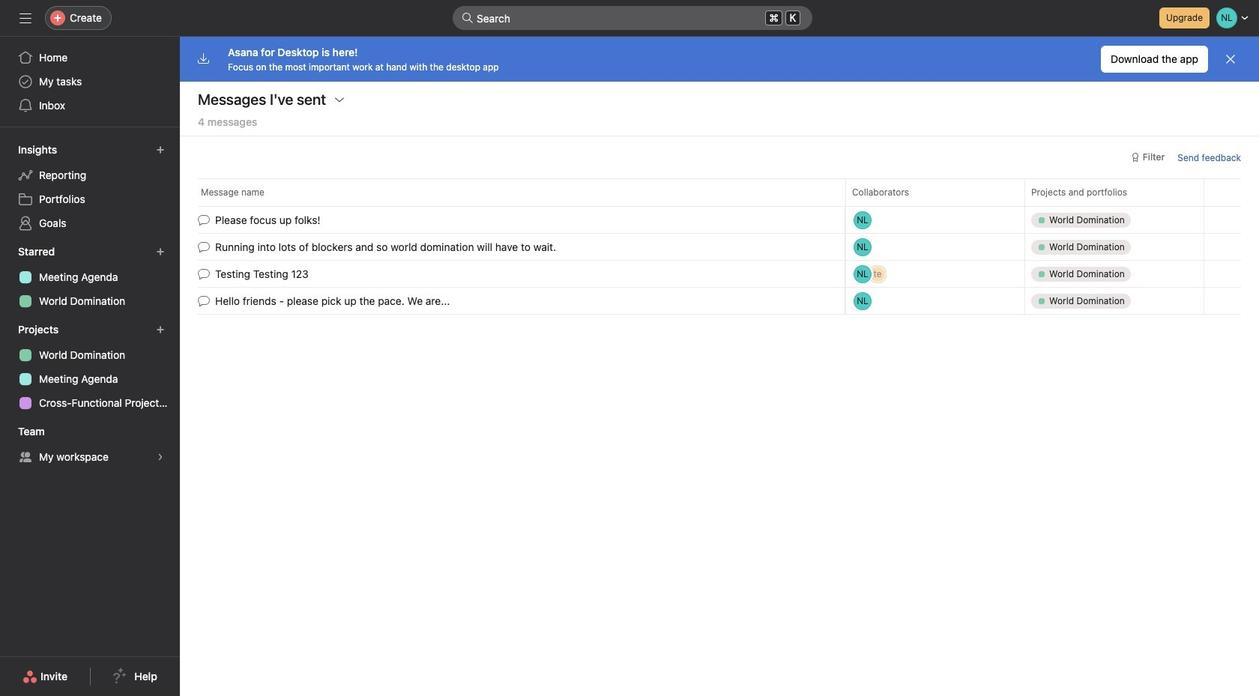 Task type: locate. For each thing, give the bounding box(es) containing it.
see details, my workspace image
[[156, 453, 165, 462]]

None field
[[453, 6, 813, 30]]

insights element
[[0, 136, 180, 238]]

3 cell from the top
[[1025, 260, 1205, 288]]

column header
[[198, 178, 850, 206], [846, 178, 1030, 206], [1025, 178, 1209, 206]]

new project or portfolio image
[[156, 325, 165, 334]]

new insights image
[[156, 145, 165, 154]]

global element
[[0, 37, 180, 127]]

2 cell from the top
[[1025, 233, 1205, 261]]

cell for "conversation name for please focus up folks!" cell at the top
[[1025, 206, 1205, 234]]

row
[[180, 178, 1260, 206], [180, 205, 1260, 235], [198, 205, 1242, 207], [180, 232, 1260, 262], [180, 259, 1260, 289], [180, 286, 1260, 316]]

conversation name for hello friends - please pick up the pace. we are... cell
[[180, 287, 846, 315]]

tree grid
[[180, 205, 1260, 316]]

conversation name for please focus up folks! cell
[[180, 206, 846, 234]]

4 cell from the top
[[1025, 287, 1205, 315]]

conversation name for running into lots of blockers and so world domination will have to wait. cell
[[180, 233, 846, 261]]

starred element
[[0, 238, 180, 316]]

conversation name for testing testing 123 cell
[[180, 260, 846, 288]]

cell
[[1025, 206, 1205, 234], [1025, 233, 1205, 261], [1025, 260, 1205, 288], [1025, 287, 1205, 315]]

projects element
[[0, 316, 180, 418]]

dismiss image
[[1225, 53, 1237, 65]]

1 cell from the top
[[1025, 206, 1205, 234]]



Task type: describe. For each thing, give the bounding box(es) containing it.
prominent image
[[462, 12, 474, 24]]

teams element
[[0, 418, 180, 472]]

1 column header from the left
[[198, 178, 850, 206]]

hide sidebar image
[[19, 12, 31, 24]]

cell for "conversation name for running into lots of blockers and so world domination will have to wait." cell
[[1025, 233, 1205, 261]]

add items to starred image
[[156, 247, 165, 256]]

3 column header from the left
[[1025, 178, 1209, 206]]

actions image
[[334, 94, 346, 106]]

cell for conversation name for hello friends - please pick up the pace. we are... cell
[[1025, 287, 1205, 315]]

cell for the conversation name for testing testing 123 cell
[[1025, 260, 1205, 288]]

Search tasks, projects, and more text field
[[453, 6, 813, 30]]

2 column header from the left
[[846, 178, 1030, 206]]



Task type: vqa. For each thing, say whether or not it's contained in the screenshot.
STARRED element
yes



